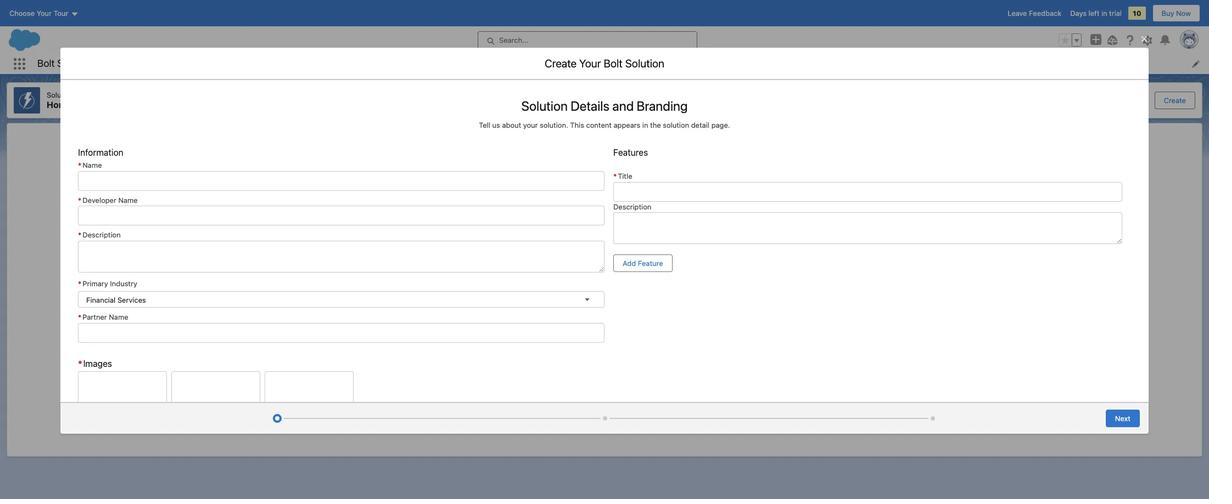 Task type: vqa. For each thing, say whether or not it's contained in the screenshot.
bottom Solution
yes



Task type: locate. For each thing, give the bounding box(es) containing it.
get
[[472, 293, 496, 311]]

business
[[694, 325, 724, 334]]

0 horizontal spatial the
[[597, 418, 608, 426]]

create your bolt solution
[[545, 57, 665, 70]]

0 vertical spatial create
[[545, 57, 577, 70]]

2 vertical spatial create
[[573, 418, 595, 426]]

0 vertical spatial in
[[1102, 9, 1108, 18]]

in right left
[[1102, 9, 1108, 18]]

the inside button
[[597, 418, 608, 426]]

create for create your bolt solution
[[545, 57, 577, 70]]

group
[[1059, 34, 1082, 47]]

0 vertical spatial solution
[[626, 57, 665, 70]]

create the first one button
[[563, 413, 646, 431]]

with up industries
[[550, 293, 578, 311]]

developer
[[83, 196, 116, 205]]

solutions up solutions home
[[57, 58, 98, 69]]

0 vertical spatial description
[[614, 203, 652, 211]]

the
[[650, 121, 661, 130], [597, 418, 608, 426]]

None text field
[[614, 182, 1123, 202]]

your
[[580, 57, 601, 70]]

* for title
[[614, 172, 617, 181]]

in right appears
[[643, 121, 649, 130]]

1 vertical spatial create
[[1165, 96, 1187, 105]]

0 horizontal spatial solution
[[522, 98, 568, 114]]

solutions up business at right bottom
[[676, 293, 738, 311]]

tell us about your solution. this content appears in the solution detail page.
[[479, 121, 730, 130]]

description down title
[[614, 203, 652, 211]]

solutions
[[57, 58, 98, 69], [47, 91, 78, 99], [676, 293, 738, 311], [417, 325, 447, 334]]

1 vertical spatial with
[[619, 325, 633, 334]]

0 vertical spatial the
[[650, 121, 661, 130]]

apps
[[662, 325, 678, 334]]

1 vertical spatial in
[[643, 121, 649, 130]]

1 horizontal spatial and
[[613, 98, 634, 114]]

buy
[[1162, 9, 1175, 18]]

with
[[550, 293, 578, 311], [619, 325, 633, 334]]

and left functions
[[571, 325, 584, 334]]

10
[[1133, 9, 1142, 18]]

the left first
[[597, 418, 608, 426]]

specific
[[509, 325, 535, 334]]

buy now button
[[1153, 4, 1201, 22]]

in
[[1102, 9, 1108, 18], [643, 121, 649, 130]]

name for partner name
[[109, 313, 128, 322]]

of
[[500, 325, 507, 334]]

solutions up home
[[47, 91, 78, 99]]

1 horizontal spatial solution
[[626, 57, 665, 70]]

your
[[523, 121, 538, 130]]

bolt up apps
[[647, 293, 673, 311]]

and right apps
[[680, 325, 692, 334]]

and up appears
[[613, 98, 634, 114]]

functions
[[586, 325, 617, 334]]

1 horizontal spatial description
[[614, 203, 652, 211]]

2 vertical spatial name
[[109, 313, 128, 322]]

0 horizontal spatial description
[[83, 231, 121, 240]]

description
[[614, 203, 652, 211], [83, 231, 121, 240]]

None text field
[[78, 171, 605, 191], [78, 206, 605, 226], [78, 241, 605, 273], [78, 323, 605, 343], [78, 171, 605, 191], [78, 206, 605, 226], [78, 241, 605, 273], [78, 323, 605, 343]]

the down branding
[[650, 121, 661, 130]]

*
[[78, 161, 81, 170], [614, 172, 617, 181], [78, 196, 81, 205], [78, 231, 81, 240], [78, 279, 81, 288], [78, 313, 81, 322], [78, 359, 82, 369]]

1 vertical spatial the
[[597, 418, 608, 426]]

feedback
[[1030, 9, 1062, 18]]

name for developer name
[[118, 196, 138, 205]]

solution up branding
[[626, 57, 665, 70]]

they
[[764, 325, 780, 334]]

and
[[613, 98, 634, 114], [571, 325, 584, 334], [680, 325, 692, 334]]

Description text field
[[614, 213, 1123, 245]]

detail
[[692, 121, 710, 130]]

2 horizontal spatial and
[[680, 325, 692, 334]]

needs
[[478, 325, 498, 334]]

services
[[118, 296, 146, 305]]

name down information
[[83, 161, 102, 170]]

with left tailored
[[619, 325, 633, 334]]

0 vertical spatial with
[[550, 293, 578, 311]]

name down financial services
[[109, 313, 128, 322]]

solution up solution.
[[522, 98, 568, 114]]

bolt
[[604, 57, 623, 70], [37, 58, 55, 69], [647, 293, 673, 311], [401, 325, 415, 334]]

1 vertical spatial name
[[118, 196, 138, 205]]

lightning bolt image
[[14, 87, 40, 114]]

* for name
[[78, 161, 81, 170]]

create inside create the first one button
[[573, 418, 595, 426]]

name right developer
[[118, 196, 138, 205]]

add
[[623, 259, 636, 268]]

1 horizontal spatial with
[[619, 325, 633, 334]]

days left in trial
[[1071, 9, 1122, 18]]

create inside create button
[[1165, 96, 1187, 105]]

financial services button
[[78, 292, 605, 308]]

primary
[[83, 279, 108, 288]]

search...
[[499, 36, 529, 44]]

1 vertical spatial description
[[83, 231, 121, 240]]

solution
[[626, 57, 665, 70], [522, 98, 568, 114]]

create
[[545, 57, 577, 70], [1165, 96, 1187, 105], [573, 418, 595, 426]]

description down developer
[[83, 231, 121, 240]]

processes.
[[726, 325, 762, 334]]

name
[[83, 161, 102, 170], [118, 196, 138, 205], [109, 313, 128, 322]]

solutions home
[[47, 91, 78, 110]]

buy now
[[1162, 9, 1192, 18]]

partner
[[83, 313, 107, 322]]



Task type: describe. For each thing, give the bounding box(es) containing it.
add feature
[[623, 259, 663, 268]]

search... button
[[478, 31, 698, 49]]

get started with lightning bolt solutions
[[472, 293, 738, 311]]

* for developer name
[[78, 196, 81, 205]]

industry
[[110, 279, 137, 288]]

now
[[1177, 9, 1192, 18]]

one
[[625, 418, 637, 426]]

* for primary industry
[[78, 279, 81, 288]]

developer name
[[83, 196, 138, 205]]

information
[[78, 148, 123, 158]]

0 horizontal spatial with
[[550, 293, 578, 311]]

next
[[1116, 415, 1131, 423]]

1 vertical spatial solution
[[522, 98, 568, 114]]

bolt left "address"
[[401, 325, 415, 334]]

add feature button
[[614, 255, 673, 273]]

started
[[499, 293, 546, 311]]

solution.
[[540, 121, 568, 130]]

leave
[[1008, 9, 1028, 18]]

bolt up solutions home
[[37, 58, 55, 69]]

about
[[502, 121, 521, 130]]

first
[[610, 418, 623, 426]]

0 horizontal spatial and
[[571, 325, 584, 334]]

page.
[[712, 121, 730, 130]]

branding
[[637, 98, 688, 114]]

home
[[47, 100, 72, 110]]

create button
[[1155, 92, 1196, 109]]

tailored
[[635, 325, 660, 334]]

solutions left "address"
[[417, 325, 447, 334]]

bolt solutions address needs of specific industries and functions with tailored apps and business processes. they include:
[[401, 325, 808, 334]]

solution details and branding
[[522, 98, 688, 114]]

days
[[1071, 9, 1087, 18]]

create the first one
[[573, 418, 637, 426]]

title
[[618, 172, 633, 181]]

* for description
[[78, 231, 81, 240]]

industries
[[537, 325, 569, 334]]

bolt right your
[[604, 57, 623, 70]]

this
[[570, 121, 585, 130]]

next button
[[1106, 410, 1140, 428]]

us
[[493, 121, 500, 130]]

leave feedback
[[1008, 9, 1062, 18]]

lightning
[[581, 293, 643, 311]]

feature
[[638, 259, 663, 268]]

trial
[[1110, 9, 1122, 18]]

financial services
[[86, 296, 146, 305]]

bolt solutions
[[37, 58, 98, 69]]

solution
[[663, 121, 690, 130]]

appears
[[614, 121, 641, 130]]

details
[[571, 98, 610, 114]]

images
[[83, 359, 112, 369]]

1 horizontal spatial the
[[650, 121, 661, 130]]

financial
[[86, 296, 116, 305]]

tell
[[479, 121, 491, 130]]

features
[[614, 148, 648, 158]]

address
[[449, 325, 476, 334]]

content
[[586, 121, 612, 130]]

0 vertical spatial name
[[83, 161, 102, 170]]

left
[[1089, 9, 1100, 18]]

get started with lightning bolt solutions image
[[472, 154, 737, 266]]

create for create
[[1165, 96, 1187, 105]]

primary industry
[[83, 279, 137, 288]]

1 horizontal spatial in
[[1102, 9, 1108, 18]]

* for partner name
[[78, 313, 81, 322]]

0 horizontal spatial in
[[643, 121, 649, 130]]

leave feedback link
[[1008, 9, 1062, 18]]

create for create the first one
[[573, 418, 595, 426]]

include:
[[782, 325, 808, 334]]

partner name
[[83, 313, 128, 322]]



